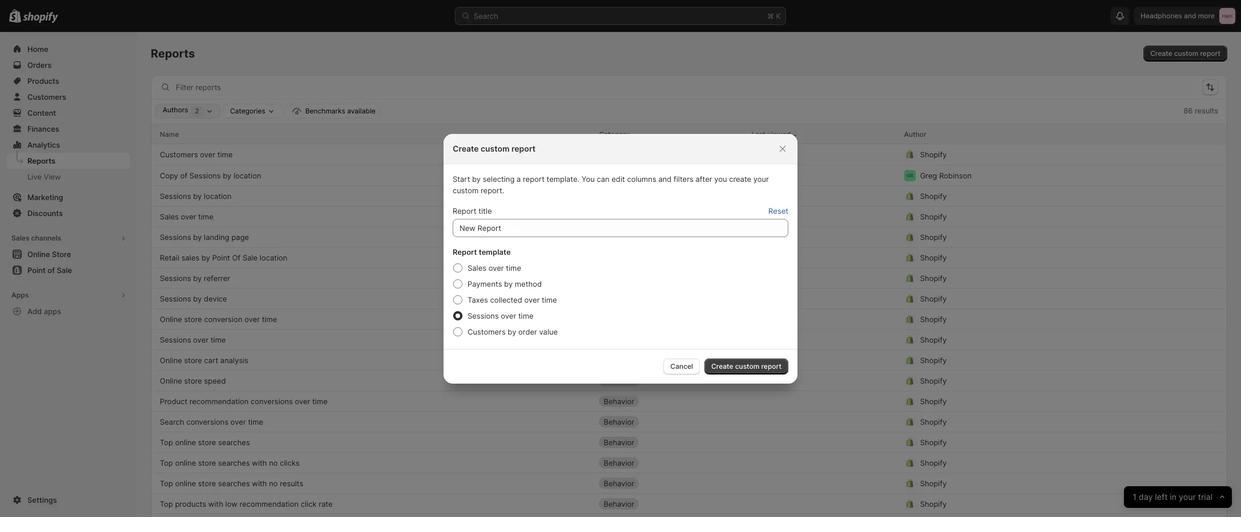 Task type: describe. For each thing, give the bounding box(es) containing it.
shopify for 16th shopify cell from the bottom of the "list of reports" table
[[920, 192, 947, 201]]

sessions over time inside row
[[160, 335, 226, 345]]

sales over time inside create custom report dialog
[[468, 263, 521, 273]]

0 vertical spatial reports
[[151, 47, 195, 61]]

row containing copy of sessions by location
[[151, 165, 1227, 186]]

name
[[160, 130, 179, 138]]

by for start by selecting a report template. you can edit columns and filters after you create your custom report.
[[472, 174, 481, 184]]

shopify for 15th shopify cell from the bottom
[[920, 212, 947, 221]]

report template
[[453, 247, 511, 257]]

reports link
[[7, 153, 130, 169]]

5 oct from the top
[[752, 233, 764, 242]]

row containing online store conversion over time
[[151, 309, 1227, 329]]

store left cart
[[184, 356, 202, 365]]

1 horizontal spatial results
[[1195, 106, 1218, 115]]

custom inside start by selecting a report template. you can edit columns and filters after you create your custom report.
[[453, 186, 479, 195]]

sessions by device link
[[160, 293, 227, 305]]

0 vertical spatial location
[[233, 171, 261, 180]]

store up 'products' in the bottom left of the page
[[198, 479, 216, 488]]

7 oct 30, 2023 from the top
[[752, 274, 798, 283]]

results inside row
[[280, 479, 303, 488]]

6 2023 from the top
[[780, 253, 798, 262]]

page
[[231, 233, 249, 242]]

over inside online store conversion over time link
[[244, 315, 260, 324]]

online for top online store searches
[[175, 438, 196, 447]]

by inside "link"
[[201, 253, 210, 262]]

row containing sessions over time
[[151, 329, 1227, 350]]

copy of sessions by location link
[[160, 170, 261, 181]]

7 oct from the top
[[752, 274, 764, 283]]

5 shopify cell from the top
[[904, 249, 1191, 267]]

1 vertical spatial location
[[204, 192, 232, 201]]

shopify for 1st shopify cell from the top
[[920, 150, 947, 159]]

10 oct 30, 2023 from the top
[[752, 335, 798, 345]]

shopify for tenth shopify cell from the top of the "list of reports" table
[[920, 356, 947, 365]]

sessions by location
[[160, 192, 232, 201]]

8 30, from the top
[[766, 294, 777, 303]]

behavior for product recommendation conversions over time
[[604, 397, 634, 406]]

copy of sessions by location
[[160, 171, 261, 180]]

product
[[160, 397, 187, 406]]

12 shopify cell from the top
[[904, 392, 1191, 411]]

customers by order value
[[468, 327, 558, 337]]

online store speed link
[[160, 375, 226, 387]]

order
[[518, 327, 537, 337]]

6 oct 30, 2023 from the top
[[752, 253, 798, 262]]

0 horizontal spatial reports
[[27, 156, 55, 166]]

analytics
[[27, 140, 60, 150]]

row containing sessions by referrer
[[151, 268, 1227, 288]]

greg robinson cell
[[904, 166, 1191, 185]]

retail
[[160, 253, 179, 262]]

sessions by landing page
[[160, 233, 249, 242]]

top products with low recommendation click rate
[[160, 500, 333, 509]]

6 shopify cell from the top
[[904, 269, 1191, 287]]

store left speed
[[184, 377, 202, 386]]

7 2023 from the top
[[780, 274, 798, 283]]

row containing customers over time
[[151, 144, 1227, 165]]

14 shopify cell from the top
[[904, 434, 1191, 452]]

10 shopify cell from the top
[[904, 351, 1191, 370]]

sales over time link
[[160, 211, 213, 222]]

reset button
[[762, 203, 795, 219]]

1 oct 30, 2023 from the top
[[752, 150, 798, 159]]

report for report template
[[453, 247, 477, 257]]

sales inside sales over time link
[[160, 212, 179, 221]]

top online store searches with no results
[[160, 479, 303, 488]]

1 30, from the top
[[766, 150, 777, 159]]

2 2023 from the top
[[780, 171, 798, 180]]

cancel
[[670, 362, 693, 371]]

8 oct 30, 2023 from the top
[[752, 294, 798, 303]]

last viewed
[[752, 130, 791, 138]]

2 30, from the top
[[766, 171, 777, 180]]

15 shopify cell from the top
[[904, 454, 1191, 472]]

payments
[[468, 279, 502, 289]]

row containing online store cart analysis
[[151, 350, 1227, 371]]

top online store searches link
[[160, 437, 250, 448]]

of
[[232, 253, 240, 262]]

top for top online store searches
[[160, 438, 173, 447]]

benchmarks
[[305, 107, 345, 115]]

online for online store cart analysis
[[160, 356, 182, 365]]

product recommendation conversions over time
[[160, 397, 328, 406]]

online for top online store searches with no clicks
[[175, 459, 196, 468]]

by for sessions by location
[[193, 192, 202, 201]]

apps
[[44, 307, 61, 316]]

title
[[478, 206, 492, 216]]

top online store searches with no clicks
[[160, 459, 300, 468]]

customers for customers by order value
[[468, 327, 506, 337]]

behavior for top products with low recommendation click rate
[[604, 500, 634, 509]]

6 30, from the top
[[766, 253, 777, 262]]

8 2023 from the top
[[780, 294, 798, 303]]

filters
[[674, 174, 694, 184]]

oct 30, 2023 cell for retail sales by point of sale location
[[752, 249, 895, 267]]

with inside top products with low recommendation click rate link
[[208, 500, 223, 509]]

retail sales by point of sale location
[[160, 253, 287, 262]]

name button
[[160, 128, 179, 140]]

row containing sessions by device
[[151, 288, 1227, 309]]

clicks
[[280, 459, 300, 468]]

10 oct from the top
[[752, 335, 764, 345]]

oct 30, 2023 cell for sessions by device
[[752, 290, 895, 308]]

behavior for online store speed
[[604, 377, 634, 386]]

searches for results
[[218, 479, 250, 488]]

products
[[175, 500, 206, 509]]

acquisition
[[604, 171, 642, 180]]

6 oct from the top
[[752, 253, 764, 262]]

edit
[[612, 174, 625, 184]]

1 horizontal spatial create custom report button
[[1144, 46, 1227, 62]]

shopify image
[[23, 12, 58, 23]]

shopify for fourth shopify cell from the bottom of the "list of reports" table
[[920, 438, 947, 447]]

report inside start by selecting a report template. you can edit columns and filters after you create your custom report.
[[523, 174, 545, 184]]

retail sales by point of sale location link
[[160, 252, 287, 263]]

5 2023 from the top
[[780, 233, 798, 242]]

sessions by referrer link
[[160, 273, 230, 284]]

report title
[[453, 206, 492, 216]]

sessions by device
[[160, 294, 227, 303]]

9 oct 30, 2023 from the top
[[752, 315, 798, 324]]

device
[[204, 294, 227, 303]]

sales inside create custom report dialog
[[468, 263, 486, 273]]

collected
[[490, 295, 522, 305]]

k
[[776, 11, 781, 21]]

1 vertical spatial create custom report
[[453, 144, 536, 153]]

2 vertical spatial create
[[711, 362, 733, 371]]

analytics link
[[7, 137, 130, 153]]

add apps button
[[7, 304, 130, 320]]

4 oct from the top
[[752, 212, 764, 221]]

greg
[[920, 171, 937, 180]]

9 2023 from the top
[[780, 315, 798, 324]]

10 2023 from the top
[[780, 335, 798, 345]]

86
[[1184, 106, 1193, 115]]

value
[[539, 327, 558, 337]]

behavior cell for top online store searches with no clicks
[[599, 454, 742, 472]]

sessions for sessions over time link
[[160, 335, 191, 345]]

you
[[714, 174, 727, 184]]

oct 30, 2023 cell for online store conversion over time
[[752, 310, 895, 329]]

store down top online store searches link
[[198, 459, 216, 468]]

17 shopify cell from the top
[[904, 495, 1191, 514]]

shopify for 6th shopify cell from the bottom
[[920, 397, 947, 406]]

apps button
[[7, 288, 130, 304]]

category button
[[599, 128, 630, 140]]

online store cart analysis link
[[160, 355, 248, 366]]

by for sessions by landing page
[[193, 233, 202, 242]]

author
[[904, 130, 927, 138]]

create custom report dialog
[[0, 134, 1241, 384]]

⌘
[[767, 11, 774, 21]]

9 30, from the top
[[766, 315, 777, 324]]

behavior for top online store searches with no clicks
[[604, 459, 634, 468]]

row containing top online store searches with no results
[[151, 473, 1227, 494]]

report.
[[481, 186, 504, 195]]

8 shopify cell from the top
[[904, 310, 1191, 329]]

store down search conversions over time link
[[198, 438, 216, 447]]

16 shopify cell from the top
[[904, 475, 1191, 493]]

row containing sales over time
[[151, 206, 1227, 227]]

over inside sessions over time link
[[193, 335, 209, 345]]

86 results
[[1184, 106, 1218, 115]]

analysis
[[220, 356, 248, 365]]

click
[[301, 500, 317, 509]]

sessions right of
[[189, 171, 221, 180]]

sales inside sales channels button
[[11, 234, 29, 243]]

4 30, from the top
[[766, 212, 777, 221]]

2 oct 30, 2023 from the top
[[752, 171, 798, 180]]

by for sessions by device
[[193, 294, 202, 303]]

online for online store conversion over time
[[160, 315, 182, 324]]

view
[[44, 172, 61, 182]]

search for search
[[474, 11, 498, 21]]

top for top products with low recommendation click rate
[[160, 500, 173, 509]]

row containing sessions by location
[[151, 186, 1227, 206]]

0 vertical spatial conversions
[[251, 397, 293, 406]]

greg robinson image
[[904, 170, 916, 181]]

4 oct 30, 2023 from the top
[[752, 212, 798, 221]]

1 shopify cell from the top
[[904, 146, 1191, 164]]

behavior for top online store searches
[[604, 438, 634, 447]]

1 oct from the top
[[752, 150, 764, 159]]

behavior cell for search conversions over time
[[599, 413, 742, 431]]

1 searches from the top
[[218, 438, 250, 447]]

last viewed button
[[752, 126, 799, 143]]

by for payments by method
[[504, 279, 513, 289]]

3 oct from the top
[[752, 192, 764, 201]]

over inside search conversions over time link
[[231, 418, 246, 427]]

channels
[[31, 234, 61, 243]]

by for sessions by referrer
[[193, 274, 202, 283]]

sales channels
[[11, 234, 61, 243]]

top products with low recommendation click rate link
[[160, 499, 333, 510]]



Task type: locate. For each thing, give the bounding box(es) containing it.
behavior for sessions by landing page
[[604, 233, 634, 242]]

0 horizontal spatial sales over time
[[160, 212, 213, 221]]

2 vertical spatial create custom report
[[711, 362, 782, 371]]

1 vertical spatial no
[[269, 479, 278, 488]]

results right 86
[[1195, 106, 1218, 115]]

sessions over time up online store cart analysis link
[[160, 335, 226, 345]]

16 shopify from the top
[[920, 479, 947, 488]]

cart
[[204, 356, 218, 365]]

5 behavior from the top
[[604, 438, 634, 447]]

recommendation
[[189, 397, 249, 406], [240, 500, 299, 509]]

1 vertical spatial online
[[175, 459, 196, 468]]

point
[[212, 253, 230, 262]]

by left referrer
[[193, 274, 202, 283]]

customers
[[160, 150, 198, 159], [468, 327, 506, 337]]

custom
[[1174, 49, 1198, 58], [481, 144, 510, 153], [453, 186, 479, 195], [735, 362, 759, 371]]

0 horizontal spatial create custom report button
[[704, 359, 788, 375]]

4 oct 30, 2023 cell from the top
[[752, 290, 895, 308]]

8 behavior from the top
[[604, 500, 634, 509]]

template
[[479, 247, 511, 257]]

report for report title
[[453, 206, 476, 216]]

by left device
[[193, 294, 202, 303]]

1 horizontal spatial create
[[711, 362, 733, 371]]

4 shopify cell from the top
[[904, 228, 1191, 246]]

0 vertical spatial results
[[1195, 106, 1218, 115]]

low
[[225, 500, 237, 509]]

online store cart analysis
[[160, 356, 248, 365]]

acquisition cell
[[599, 166, 742, 185]]

top down top online store searches link
[[160, 479, 173, 488]]

1 online from the top
[[160, 315, 182, 324]]

14 shopify from the top
[[920, 438, 947, 447]]

live
[[27, 172, 42, 182]]

behavior cell for top online store searches
[[599, 434, 742, 452]]

online down top online store searches
[[175, 459, 196, 468]]

by up collected
[[504, 279, 513, 289]]

3 oct 30, 2023 cell from the top
[[752, 269, 895, 287]]

online down search conversions over time link
[[175, 438, 196, 447]]

with inside top online store searches with no clicks link
[[252, 459, 267, 468]]

0 vertical spatial create custom report button
[[1144, 46, 1227, 62]]

with
[[252, 459, 267, 468], [252, 479, 267, 488], [208, 500, 223, 509]]

11 shopify from the top
[[920, 377, 947, 386]]

shopify for fifth shopify cell
[[920, 253, 947, 262]]

0 vertical spatial online
[[175, 438, 196, 447]]

online for online store speed
[[160, 377, 182, 386]]

row containing search conversions over time
[[151, 412, 1227, 432]]

last
[[752, 130, 766, 138]]

4 2023 from the top
[[780, 212, 798, 221]]

1 horizontal spatial sales over time
[[468, 263, 521, 273]]

online for top online store searches with no results
[[175, 479, 196, 488]]

8 shopify from the top
[[920, 315, 947, 324]]

1 horizontal spatial sessions over time
[[468, 311, 534, 321]]

3 online from the top
[[175, 479, 196, 488]]

30,
[[766, 150, 777, 159], [766, 171, 777, 180], [766, 192, 777, 201], [766, 212, 777, 221], [766, 233, 777, 242], [766, 253, 777, 262], [766, 274, 777, 283], [766, 294, 777, 303], [766, 315, 777, 324], [766, 335, 777, 345]]

referrer
[[204, 274, 230, 283]]

customers over time link
[[160, 149, 233, 160]]

3 shopify cell from the top
[[904, 208, 1191, 226]]

1 2023 from the top
[[780, 150, 798, 159]]

customers for customers over time
[[160, 150, 198, 159]]

9 shopify from the top
[[920, 335, 947, 345]]

6 behavior cell from the top
[[599, 454, 742, 472]]

create
[[729, 174, 751, 184]]

1 no from the top
[[269, 459, 278, 468]]

with for clicks
[[252, 459, 267, 468]]

start by selecting a report template. you can edit columns and filters after you create your custom report.
[[453, 174, 769, 195]]

9 oct from the top
[[752, 315, 764, 324]]

5 oct 30, 2023 cell from the top
[[752, 310, 895, 329]]

conversion
[[204, 315, 242, 324]]

10 row from the top
[[151, 309, 1227, 329]]

row containing online store speed
[[151, 371, 1227, 391]]

searches up top online store searches with no results link
[[218, 459, 250, 468]]

0 vertical spatial sales over time
[[160, 212, 213, 221]]

by inside start by selecting a report template. you can edit columns and filters after you create your custom report.
[[472, 174, 481, 184]]

sales down start by selecting a report template. you can edit columns and filters after you create your custom report.
[[604, 212, 623, 221]]

over inside sales over time link
[[181, 212, 196, 221]]

cancel button
[[664, 359, 700, 375]]

0 vertical spatial customers
[[160, 150, 198, 159]]

with for results
[[252, 479, 267, 488]]

11 shopify cell from the top
[[904, 372, 1191, 390]]

12 row from the top
[[151, 350, 1227, 371]]

search for search conversions over time
[[160, 418, 184, 427]]

no for results
[[269, 479, 278, 488]]

1 report from the top
[[453, 206, 476, 216]]

12 shopify from the top
[[920, 397, 947, 406]]

online
[[160, 315, 182, 324], [160, 356, 182, 365], [160, 377, 182, 386]]

4 shopify from the top
[[920, 233, 947, 242]]

no up top products with low recommendation click rate
[[269, 479, 278, 488]]

row containing top online store searches with no clicks
[[151, 453, 1227, 473]]

2 vertical spatial with
[[208, 500, 223, 509]]

online up 'online store speed' link
[[160, 356, 182, 365]]

5 shopify from the top
[[920, 253, 947, 262]]

top down product
[[160, 438, 173, 447]]

7 shopify cell from the top
[[904, 290, 1191, 308]]

oct 30, 2023 cell for sessions by location
[[752, 187, 895, 205]]

by for customers by order value
[[508, 327, 516, 337]]

row
[[151, 124, 1227, 144], [151, 144, 1227, 165], [151, 165, 1227, 186], [151, 186, 1227, 206], [151, 206, 1227, 227], [151, 227, 1227, 247], [151, 247, 1227, 268], [151, 268, 1227, 288], [151, 288, 1227, 309], [151, 309, 1227, 329], [151, 329, 1227, 350], [151, 350, 1227, 371], [151, 371, 1227, 391], [151, 391, 1227, 412], [151, 412, 1227, 432], [151, 432, 1227, 453], [151, 453, 1227, 473], [151, 473, 1227, 494], [151, 494, 1227, 514]]

add apps
[[27, 307, 61, 316]]

0 vertical spatial searches
[[218, 438, 250, 447]]

sessions up "retail"
[[160, 233, 191, 242]]

6 behavior from the top
[[604, 459, 634, 468]]

cell
[[599, 146, 742, 164], [599, 351, 742, 370], [752, 351, 895, 370], [752, 372, 895, 390], [752, 392, 895, 411], [752, 454, 895, 472], [904, 516, 1191, 518]]

2 horizontal spatial create
[[1150, 49, 1172, 58]]

1 horizontal spatial search
[[474, 11, 498, 21]]

by up sales over time link on the top of the page
[[193, 192, 202, 201]]

sales
[[181, 253, 199, 262]]

0 vertical spatial search
[[474, 11, 498, 21]]

shopify for fifth shopify cell from the bottom of the "list of reports" table
[[920, 418, 947, 427]]

13 shopify cell from the top
[[904, 413, 1191, 431]]

6 shopify from the top
[[920, 274, 947, 283]]

1 vertical spatial online
[[160, 356, 182, 365]]

0 horizontal spatial customers
[[160, 150, 198, 159]]

1 vertical spatial report
[[453, 247, 477, 257]]

online store conversion over time link
[[160, 314, 277, 325]]

taxes collected over time
[[468, 295, 557, 305]]

store up sessions over time link
[[184, 315, 202, 324]]

search inside row
[[160, 418, 184, 427]]

robinson
[[939, 171, 972, 180]]

sessions by location link
[[160, 190, 232, 202]]

sessions inside create custom report dialog
[[468, 311, 499, 321]]

online inside top online store searches with no results link
[[175, 479, 196, 488]]

home
[[27, 45, 48, 54]]

online store conversion over time
[[160, 315, 277, 324]]

online up 'products' in the bottom left of the page
[[175, 479, 196, 488]]

5 30, from the top
[[766, 233, 777, 242]]

sessions by landing page link
[[160, 231, 249, 243]]

after
[[696, 174, 712, 184]]

1 behavior cell from the top
[[599, 228, 742, 246]]

15 row from the top
[[151, 412, 1227, 432]]

start
[[453, 174, 470, 184]]

customers inside row
[[160, 150, 198, 159]]

17 row from the top
[[151, 453, 1227, 473]]

selecting
[[483, 174, 515, 184]]

sales over time down template at the top left
[[468, 263, 521, 273]]

search conversions over time
[[160, 418, 263, 427]]

top online store searches with no clicks link
[[160, 458, 300, 469]]

7 shopify from the top
[[920, 294, 947, 303]]

0 vertical spatial online
[[160, 315, 182, 324]]

behavior for top online store searches with no results
[[604, 479, 634, 488]]

sessions over time link
[[160, 334, 226, 346]]

report
[[1200, 49, 1221, 58], [512, 144, 536, 153], [523, 174, 545, 184], [761, 362, 782, 371]]

sessions over time down collected
[[468, 311, 534, 321]]

top for top online store searches with no clicks
[[160, 459, 173, 468]]

13 shopify from the top
[[920, 418, 947, 427]]

2 online from the top
[[160, 356, 182, 365]]

behavior cell for sessions by landing page
[[599, 228, 742, 246]]

row containing top products with low recommendation click rate
[[151, 494, 1227, 514]]

a
[[517, 174, 521, 184]]

2 vertical spatial searches
[[218, 479, 250, 488]]

store
[[184, 315, 202, 324], [184, 356, 202, 365], [184, 377, 202, 386], [198, 438, 216, 447], [198, 459, 216, 468], [198, 479, 216, 488]]

sales cell
[[599, 208, 742, 226]]

1 vertical spatial with
[[252, 479, 267, 488]]

add
[[27, 307, 42, 316]]

2 oct 30, 2023 cell from the top
[[752, 249, 895, 267]]

behavior
[[604, 233, 634, 242], [604, 377, 634, 386], [604, 397, 634, 406], [604, 418, 634, 427], [604, 438, 634, 447], [604, 459, 634, 468], [604, 479, 634, 488], [604, 500, 634, 509]]

behavior cell for product recommendation conversions over time
[[599, 392, 742, 411]]

1 vertical spatial sales over time
[[468, 263, 521, 273]]

by down customers over time link
[[223, 171, 231, 180]]

sales inside sales cell
[[604, 212, 623, 221]]

1 vertical spatial results
[[280, 479, 303, 488]]

online inside top online store searches link
[[175, 438, 196, 447]]

2 shopify cell from the top
[[904, 187, 1191, 205]]

10 30, from the top
[[766, 335, 777, 345]]

recommendation right low
[[240, 500, 299, 509]]

shopify for 15th shopify cell
[[920, 459, 947, 468]]

over inside customers over time link
[[200, 150, 215, 159]]

0 vertical spatial no
[[269, 459, 278, 468]]

sessions down "retail"
[[160, 274, 191, 283]]

with left clicks
[[252, 459, 267, 468]]

2 horizontal spatial create custom report
[[1150, 49, 1221, 58]]

your
[[753, 174, 769, 184]]

0 horizontal spatial create
[[453, 144, 479, 153]]

copy
[[160, 171, 178, 180]]

benchmarks available
[[305, 107, 376, 115]]

by left order
[[508, 327, 516, 337]]

1 row from the top
[[151, 124, 1227, 144]]

row containing sessions by landing page
[[151, 227, 1227, 247]]

7 behavior from the top
[[604, 479, 634, 488]]

no left clicks
[[269, 459, 278, 468]]

results down clicks
[[280, 479, 303, 488]]

can
[[597, 174, 610, 184]]

2 behavior cell from the top
[[599, 372, 742, 390]]

row containing product recommendation conversions over time
[[151, 391, 1227, 412]]

greg robinson
[[920, 171, 972, 180]]

online inside top online store searches with no clicks link
[[175, 459, 196, 468]]

0 horizontal spatial create custom report
[[453, 144, 536, 153]]

by left landing
[[193, 233, 202, 242]]

available
[[347, 107, 376, 115]]

settings
[[27, 496, 57, 505]]

1 vertical spatial searches
[[218, 459, 250, 468]]

customers inside create custom report dialog
[[468, 327, 506, 337]]

2 searches from the top
[[218, 459, 250, 468]]

sessions over time
[[468, 311, 534, 321], [160, 335, 226, 345]]

home link
[[7, 41, 130, 57]]

0 vertical spatial create custom report
[[1150, 49, 1221, 58]]

2 oct from the top
[[752, 171, 764, 180]]

recommendation down speed
[[189, 397, 249, 406]]

11 row from the top
[[151, 329, 1227, 350]]

oct
[[752, 150, 764, 159], [752, 171, 764, 180], [752, 192, 764, 201], [752, 212, 764, 221], [752, 233, 764, 242], [752, 253, 764, 262], [752, 274, 764, 283], [752, 294, 764, 303], [752, 315, 764, 324], [752, 335, 764, 345]]

1 vertical spatial reports
[[27, 156, 55, 166]]

of
[[180, 171, 187, 180]]

no for clicks
[[269, 459, 278, 468]]

row containing retail sales by point of sale location
[[151, 247, 1227, 268]]

1 horizontal spatial create custom report
[[711, 362, 782, 371]]

behavior for search conversions over time
[[604, 418, 634, 427]]

author button
[[904, 128, 927, 140]]

sales over time inside row
[[160, 212, 213, 221]]

customers down taxes
[[468, 327, 506, 337]]

behavior cell for top online store searches with no results
[[599, 475, 742, 493]]

location
[[233, 171, 261, 180], [204, 192, 232, 201], [260, 253, 287, 262]]

searches for clicks
[[218, 459, 250, 468]]

shopify for 7th shopify cell from the top
[[920, 294, 947, 303]]

sessions up online store cart analysis link
[[160, 335, 191, 345]]

shopify for 8th shopify cell from the top of the "list of reports" table
[[920, 315, 947, 324]]

rate
[[319, 500, 333, 509]]

7 30, from the top
[[766, 274, 777, 283]]

sessions for sessions by landing page link
[[160, 233, 191, 242]]

over inside product recommendation conversions over time link
[[295, 397, 310, 406]]

7 behavior cell from the top
[[599, 475, 742, 493]]

3 2023 from the top
[[780, 192, 798, 201]]

by right the start
[[472, 174, 481, 184]]

searches up low
[[218, 479, 250, 488]]

0 vertical spatial sessions over time
[[468, 311, 534, 321]]

1 vertical spatial sessions over time
[[160, 335, 226, 345]]

1 horizontal spatial conversions
[[251, 397, 293, 406]]

9 shopify cell from the top
[[904, 331, 1191, 349]]

settings link
[[7, 493, 130, 509]]

with left low
[[208, 500, 223, 509]]

customers up of
[[160, 150, 198, 159]]

5 row from the top
[[151, 206, 1227, 227]]

sales down the sessions by location link on the top of the page
[[160, 212, 179, 221]]

oct 30, 2023 cell
[[752, 187, 895, 205], [752, 249, 895, 267], [752, 269, 895, 287], [752, 290, 895, 308], [752, 310, 895, 329]]

searches up "top online store searches with no clicks"
[[218, 438, 250, 447]]

oct 30, 2023 cell for sessions by referrer
[[752, 269, 895, 287]]

viewed
[[767, 130, 791, 138]]

2 vertical spatial online
[[160, 377, 182, 386]]

you
[[582, 174, 595, 184]]

sessions down taxes
[[468, 311, 499, 321]]

top online store searches
[[160, 438, 250, 447]]

sessions for sessions by referrer link on the bottom
[[160, 274, 191, 283]]

8 oct from the top
[[752, 294, 764, 303]]

sessions for sessions by device link
[[160, 294, 191, 303]]

sessions down the copy
[[160, 192, 191, 201]]

behavior cell
[[599, 228, 742, 246], [599, 372, 742, 390], [599, 392, 742, 411], [599, 413, 742, 431], [599, 434, 742, 452], [599, 454, 742, 472], [599, 475, 742, 493], [599, 495, 742, 514]]

live view link
[[7, 169, 130, 185]]

top
[[160, 438, 173, 447], [160, 459, 173, 468], [160, 479, 173, 488], [160, 500, 173, 509]]

Report title text field
[[453, 219, 788, 237]]

time
[[217, 150, 233, 159], [198, 212, 213, 221], [506, 263, 521, 273], [542, 295, 557, 305], [518, 311, 534, 321], [262, 315, 277, 324], [211, 335, 226, 345], [312, 397, 328, 406], [248, 418, 263, 427]]

list of reports table
[[151, 124, 1227, 518]]

2 top from the top
[[160, 459, 173, 468]]

5 oct 30, 2023 from the top
[[752, 233, 798, 242]]

1 vertical spatial search
[[160, 418, 184, 427]]

speed
[[204, 377, 226, 386]]

benchmarks available button
[[284, 104, 381, 119]]

shopify for seventh shopify cell from the bottom
[[920, 377, 947, 386]]

2 shopify from the top
[[920, 192, 947, 201]]

shopify for 16th shopify cell
[[920, 479, 947, 488]]

customers over time
[[160, 150, 233, 159]]

sales down report template
[[468, 263, 486, 273]]

14 row from the top
[[151, 391, 1227, 412]]

over
[[200, 150, 215, 159], [181, 212, 196, 221], [489, 263, 504, 273], [524, 295, 540, 305], [501, 311, 516, 321], [244, 315, 260, 324], [193, 335, 209, 345], [295, 397, 310, 406], [231, 418, 246, 427]]

with up top products with low recommendation click rate link
[[252, 479, 267, 488]]

0 vertical spatial with
[[252, 459, 267, 468]]

columns
[[627, 174, 656, 184]]

3 row from the top
[[151, 165, 1227, 186]]

4 behavior from the top
[[604, 418, 634, 427]]

3 searches from the top
[[218, 479, 250, 488]]

live view
[[27, 172, 61, 182]]

online store speed
[[160, 377, 226, 386]]

0 horizontal spatial sessions over time
[[160, 335, 226, 345]]

1 oct 30, 2023 cell from the top
[[752, 187, 895, 205]]

1 vertical spatial conversions
[[186, 418, 228, 427]]

1 horizontal spatial reports
[[151, 47, 195, 61]]

19 row from the top
[[151, 494, 1227, 514]]

0 horizontal spatial search
[[160, 418, 184, 427]]

15 shopify from the top
[[920, 459, 947, 468]]

online
[[175, 438, 196, 447], [175, 459, 196, 468], [175, 479, 196, 488]]

online up sessions over time link
[[160, 315, 182, 324]]

sessions over time inside create custom report dialog
[[468, 311, 534, 321]]

2 vertical spatial online
[[175, 479, 196, 488]]

0 vertical spatial recommendation
[[189, 397, 249, 406]]

8 row from the top
[[151, 268, 1227, 288]]

with inside top online store searches with no results link
[[252, 479, 267, 488]]

7 row from the top
[[151, 247, 1227, 268]]

13 row from the top
[[151, 371, 1227, 391]]

report left template at the top left
[[453, 247, 477, 257]]

template.
[[547, 174, 580, 184]]

1 vertical spatial create custom report button
[[704, 359, 788, 375]]

sessions by referrer
[[160, 274, 230, 283]]

1 vertical spatial customers
[[468, 327, 506, 337]]

row containing name
[[151, 124, 1227, 144]]

1 vertical spatial recommendation
[[240, 500, 299, 509]]

⌘ k
[[767, 11, 781, 21]]

row containing top online store searches
[[151, 432, 1227, 453]]

shopify for 17th shopify cell from the top of the "list of reports" table
[[920, 500, 947, 509]]

shopify for 12th shopify cell from the bottom
[[920, 274, 947, 283]]

shopify for 9th shopify cell from the top of the "list of reports" table
[[920, 335, 947, 345]]

1 horizontal spatial customers
[[468, 327, 506, 337]]

payments by method
[[468, 279, 542, 289]]

behavior cell for online store speed
[[599, 372, 742, 390]]

report left title
[[453, 206, 476, 216]]

location inside "link"
[[260, 253, 287, 262]]

behavior cell for top products with low recommendation click rate
[[599, 495, 742, 514]]

shopify cell
[[904, 146, 1191, 164], [904, 187, 1191, 205], [904, 208, 1191, 226], [904, 228, 1191, 246], [904, 249, 1191, 267], [904, 269, 1191, 287], [904, 290, 1191, 308], [904, 310, 1191, 329], [904, 331, 1191, 349], [904, 351, 1191, 370], [904, 372, 1191, 390], [904, 392, 1191, 411], [904, 413, 1191, 431], [904, 434, 1191, 452], [904, 454, 1191, 472], [904, 475, 1191, 493], [904, 495, 1191, 514]]

1 vertical spatial create
[[453, 144, 479, 153]]

top for top online store searches with no results
[[160, 479, 173, 488]]

0 vertical spatial create
[[1150, 49, 1172, 58]]

3 oct 30, 2023 from the top
[[752, 192, 798, 201]]

9 row from the top
[[151, 288, 1227, 309]]

shopify for fourth shopify cell from the top of the "list of reports" table
[[920, 233, 947, 242]]

2 vertical spatial location
[[260, 253, 287, 262]]

top down top online store searches
[[160, 459, 173, 468]]

0 vertical spatial report
[[453, 206, 476, 216]]

16 row from the top
[[151, 432, 1227, 453]]

sessions for the sessions by location link on the top of the page
[[160, 192, 191, 201]]

3 behavior cell from the top
[[599, 392, 742, 411]]

sales over time down the sessions by location link on the top of the page
[[160, 212, 213, 221]]

0 horizontal spatial conversions
[[186, 418, 228, 427]]

2 report from the top
[[453, 247, 477, 257]]

3 30, from the top
[[766, 192, 777, 201]]

sessions down sessions by referrer link on the bottom
[[160, 294, 191, 303]]

reset
[[768, 206, 788, 216]]

sales left channels
[[11, 234, 29, 243]]

4 row from the top
[[151, 186, 1227, 206]]

2 row from the top
[[151, 144, 1227, 165]]

0 horizontal spatial results
[[280, 479, 303, 488]]

online up product
[[160, 377, 182, 386]]

by left point
[[201, 253, 210, 262]]

top left 'products' in the bottom left of the page
[[160, 500, 173, 509]]

4 top from the top
[[160, 500, 173, 509]]

1 online from the top
[[175, 438, 196, 447]]

conversions
[[251, 397, 293, 406], [186, 418, 228, 427]]



Task type: vqa. For each thing, say whether or not it's contained in the screenshot.
UTM
no



